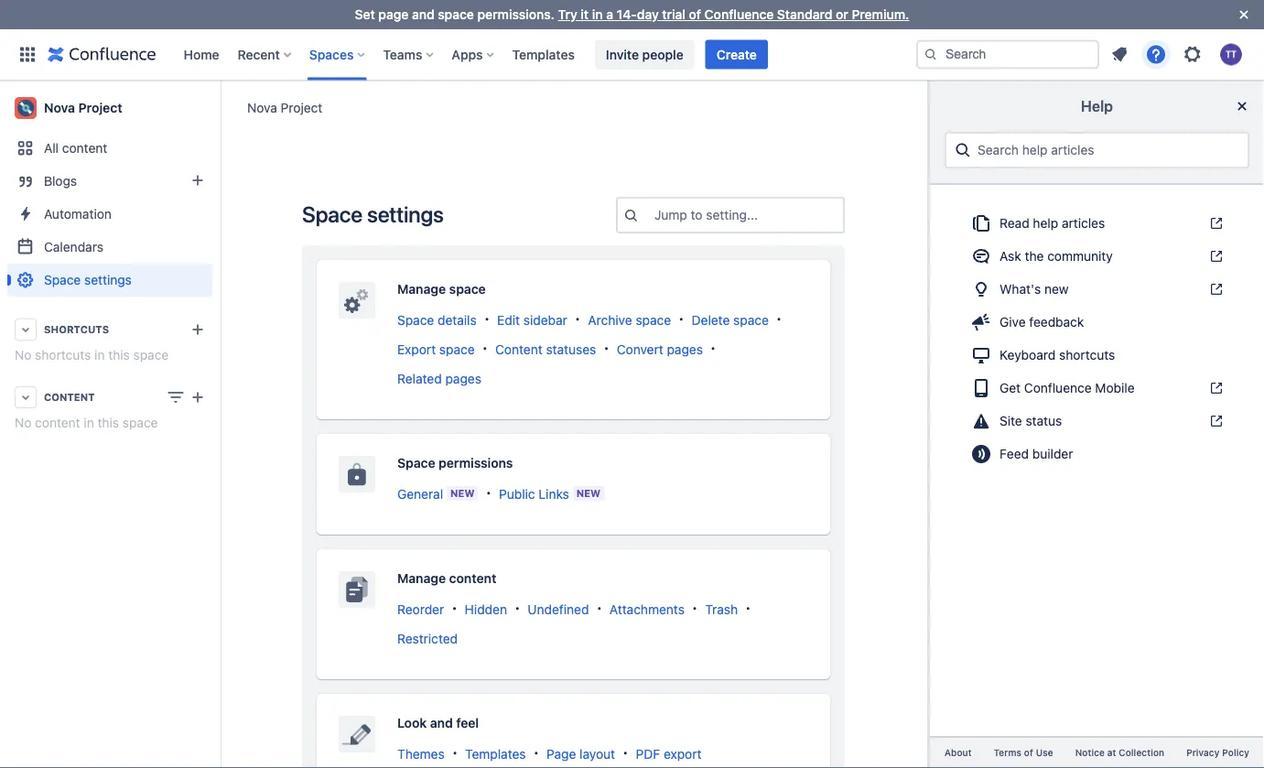 Task type: vqa. For each thing, say whether or not it's contained in the screenshot.
top the in
yes



Task type: locate. For each thing, give the bounding box(es) containing it.
2 project from the left
[[78, 100, 122, 115]]

hidden link
[[465, 601, 507, 616]]

global element
[[11, 29, 913, 80]]

1 vertical spatial templates link
[[465, 746, 526, 761]]

1 vertical spatial settings
[[84, 272, 132, 287]]

templates link down try
[[507, 40, 580, 69]]

apps
[[452, 47, 483, 62]]

nova
[[247, 100, 277, 115], [44, 100, 75, 115]]

1 horizontal spatial shortcuts
[[1059, 347, 1115, 363]]

shortcuts down 'give feedback' button
[[1059, 347, 1115, 363]]

archive space
[[588, 312, 671, 327]]

links
[[539, 486, 569, 501]]

shortcut icon image for community
[[1206, 249, 1224, 264]]

space down details
[[439, 341, 475, 356]]

0 horizontal spatial project
[[78, 100, 122, 115]]

in down content dropdown button
[[84, 415, 94, 430]]

home
[[184, 47, 219, 62]]

1 horizontal spatial of
[[1024, 747, 1033, 758]]

no
[[15, 347, 31, 363], [15, 415, 31, 430]]

space down shortcuts dropdown button
[[133, 347, 169, 363]]

export
[[664, 746, 702, 761]]

shortcut icon image
[[1206, 216, 1224, 231], [1206, 249, 1224, 264], [1206, 282, 1224, 297], [1206, 381, 1224, 395], [1206, 414, 1224, 428]]

pages down delete
[[667, 341, 703, 356]]

help
[[1033, 216, 1058, 231]]

0 vertical spatial this
[[108, 347, 130, 363]]

1 vertical spatial no
[[15, 415, 31, 430]]

confluence down keyboard shortcuts
[[1024, 380, 1092, 395]]

content inside content dropdown button
[[44, 391, 95, 403]]

templates down try
[[512, 47, 575, 62]]

1 horizontal spatial settings
[[367, 201, 444, 227]]

shortcuts inside button
[[1059, 347, 1115, 363]]

1 shortcuts from the left
[[1059, 347, 1115, 363]]

shortcuts button
[[7, 313, 212, 346]]

0 vertical spatial templates
[[512, 47, 575, 62]]

0 horizontal spatial settings
[[84, 272, 132, 287]]

2 no from the top
[[15, 415, 31, 430]]

1 horizontal spatial pages
[[667, 341, 703, 356]]

space settings
[[302, 201, 444, 227], [44, 272, 132, 287]]

no for no shortcuts in this space
[[15, 347, 31, 363]]

create a page image
[[187, 386, 209, 408]]

blogs
[[44, 173, 77, 189]]

change view image
[[165, 386, 187, 408]]

0 vertical spatial content
[[495, 341, 543, 356]]

1 manage from the top
[[397, 282, 446, 297]]

0 vertical spatial of
[[689, 7, 701, 22]]

feedback icon image
[[970, 311, 992, 333]]

shortcut icon image inside ask the community link
[[1206, 249, 1224, 264]]

pdf export
[[636, 746, 702, 761]]

0 horizontal spatial nova project
[[44, 100, 122, 115]]

1 no from the top
[[15, 347, 31, 363]]

comment icon image
[[970, 245, 992, 267]]

lightbulb icon image
[[970, 278, 992, 300]]

the
[[1025, 249, 1044, 264]]

manage up space details link at left top
[[397, 282, 446, 297]]

recent
[[238, 47, 280, 62]]

nova project link down recent popup button on the left of page
[[247, 98, 323, 117]]

of left use
[[1024, 747, 1033, 758]]

permissions
[[439, 455, 513, 471]]

content statuses link
[[495, 341, 596, 356]]

no down content dropdown button
[[15, 415, 31, 430]]

shortcut icon image inside get confluence mobile link
[[1206, 381, 1224, 395]]

no down shortcuts dropdown button
[[15, 347, 31, 363]]

warning icon image
[[970, 410, 992, 432]]

content up no content in this space
[[44, 391, 95, 403]]

shortcut icon image inside read help articles link
[[1206, 216, 1224, 231]]

project down spaces
[[281, 100, 323, 115]]

space down content dropdown button
[[122, 415, 158, 430]]

policy
[[1222, 747, 1250, 758]]

2 nova from the left
[[44, 100, 75, 115]]

1 vertical spatial manage
[[397, 571, 446, 586]]

manage for manage space
[[397, 282, 446, 297]]

get confluence mobile
[[1000, 380, 1135, 395]]

templates link inside global element
[[507, 40, 580, 69]]

pdf
[[636, 746, 660, 761]]

content up hidden link
[[449, 571, 496, 586]]

0 horizontal spatial in
[[84, 415, 94, 430]]

project inside space element
[[78, 100, 122, 115]]

0 vertical spatial manage
[[397, 282, 446, 297]]

0 vertical spatial no
[[15, 347, 31, 363]]

content for content
[[44, 391, 95, 403]]

nova project up all content
[[44, 100, 122, 115]]

about button
[[934, 745, 983, 761]]

0 horizontal spatial space settings
[[44, 272, 132, 287]]

site status link
[[959, 406, 1235, 436]]

3 shortcut icon image from the top
[[1206, 282, 1224, 297]]

space details link
[[397, 312, 477, 327]]

1 horizontal spatial confluence
[[1024, 380, 1092, 395]]

4 shortcut icon image from the top
[[1206, 381, 1224, 395]]

of
[[689, 7, 701, 22], [1024, 747, 1033, 758]]

close image up your profile and preferences image
[[1233, 4, 1255, 26]]

1 vertical spatial confluence
[[1024, 380, 1092, 395]]

2 manage from the top
[[397, 571, 446, 586]]

new
[[1045, 281, 1069, 297]]

read help articles
[[1000, 216, 1105, 231]]

2 shortcuts from the left
[[35, 347, 91, 363]]

2 vertical spatial content
[[449, 571, 496, 586]]

nova project link up all content link
[[7, 90, 212, 126]]

nova project down recent popup button on the left of page
[[247, 100, 323, 115]]

0 vertical spatial content
[[62, 141, 107, 156]]

in
[[592, 7, 603, 22], [94, 347, 105, 363], [84, 415, 94, 430]]

set
[[355, 7, 375, 22]]

space inside space settings link
[[44, 272, 81, 287]]

help
[[1081, 97, 1113, 115]]

2 vertical spatial in
[[84, 415, 94, 430]]

nova right collapse sidebar icon
[[247, 100, 277, 115]]

1 horizontal spatial project
[[281, 100, 323, 115]]

space element
[[0, 81, 220, 768]]

1 nova from the left
[[247, 100, 277, 115]]

1 vertical spatial space settings
[[44, 272, 132, 287]]

new
[[450, 487, 475, 499]]

content for manage
[[449, 571, 496, 586]]

notification icon image
[[1109, 43, 1131, 65]]

trash link
[[705, 601, 738, 616]]

recent button
[[232, 40, 298, 69]]

close image
[[1233, 4, 1255, 26], [1231, 95, 1253, 117]]

0 vertical spatial pages
[[667, 341, 703, 356]]

help icon image
[[1145, 43, 1167, 65]]

calendars link
[[7, 231, 212, 264]]

shortcut icon image inside the site status link
[[1206, 414, 1224, 428]]

settings icon image
[[1182, 43, 1204, 65]]

apps button
[[446, 40, 501, 69]]

notice at collection link
[[1064, 745, 1176, 761]]

manage up reorder
[[397, 571, 446, 586]]

1 vertical spatial content
[[35, 415, 80, 430]]

confluence
[[705, 7, 774, 22], [1024, 380, 1092, 395]]

1 vertical spatial of
[[1024, 747, 1033, 758]]

content down content dropdown button
[[35, 415, 80, 430]]

5 shortcut icon image from the top
[[1206, 414, 1224, 428]]

a
[[606, 7, 613, 22]]

0 horizontal spatial content
[[44, 391, 95, 403]]

public links link
[[499, 486, 569, 501]]

0 vertical spatial close image
[[1233, 4, 1255, 26]]

0 horizontal spatial shortcuts
[[35, 347, 91, 363]]

premium.
[[852, 7, 909, 22]]

look and feel
[[397, 715, 479, 731]]

space
[[438, 7, 474, 22], [449, 282, 486, 297], [636, 312, 671, 327], [733, 312, 769, 327], [439, 341, 475, 356], [133, 347, 169, 363], [122, 415, 158, 430]]

pages for convert pages
[[667, 341, 703, 356]]

settings up manage space at the left of the page
[[367, 201, 444, 227]]

related
[[397, 371, 442, 386]]

1 vertical spatial in
[[94, 347, 105, 363]]

in down shortcuts dropdown button
[[94, 347, 105, 363]]

related pages
[[397, 371, 481, 386]]

1 vertical spatial content
[[44, 391, 95, 403]]

and left feel
[[430, 715, 453, 731]]

0 horizontal spatial nova
[[44, 100, 75, 115]]

project up all content link
[[78, 100, 122, 115]]

this down shortcuts dropdown button
[[108, 347, 130, 363]]

1 shortcut icon image from the top
[[1206, 216, 1224, 231]]

settings down calendars link
[[84, 272, 132, 287]]

nova inside space element
[[44, 100, 75, 115]]

1 horizontal spatial in
[[94, 347, 105, 363]]

themes link
[[397, 746, 445, 761]]

collapse sidebar image
[[200, 90, 240, 126]]

0 horizontal spatial of
[[689, 7, 701, 22]]

in for no shortcuts in this space
[[94, 347, 105, 363]]

blogs link
[[7, 165, 212, 198]]

1 horizontal spatial nova project
[[247, 100, 323, 115]]

templates
[[512, 47, 575, 62], [465, 746, 526, 761]]

shortcuts down shortcuts
[[35, 347, 91, 363]]

notice
[[1075, 747, 1105, 758]]

nova project inside space element
[[44, 100, 122, 115]]

general link
[[397, 486, 443, 501]]

templates link
[[507, 40, 580, 69], [465, 746, 526, 761]]

templates link down feel
[[465, 746, 526, 761]]

2 shortcut icon image from the top
[[1206, 249, 1224, 264]]

nova up all
[[44, 100, 75, 115]]

content right all
[[62, 141, 107, 156]]

and right page
[[412, 7, 434, 22]]

1 horizontal spatial nova
[[247, 100, 277, 115]]

1 horizontal spatial content
[[495, 341, 543, 356]]

project
[[281, 100, 323, 115], [78, 100, 122, 115]]

manage space
[[397, 282, 486, 297]]

shortcuts inside space element
[[35, 347, 91, 363]]

pages down export space
[[445, 371, 481, 386]]

create
[[717, 47, 757, 62]]

0 vertical spatial templates link
[[507, 40, 580, 69]]

confluence up create
[[705, 7, 774, 22]]

read
[[1000, 216, 1030, 231]]

settings
[[367, 201, 444, 227], [84, 272, 132, 287]]

0 vertical spatial and
[[412, 7, 434, 22]]

close image down your profile and preferences image
[[1231, 95, 1253, 117]]

banner
[[0, 29, 1264, 81]]

in left a
[[592, 7, 603, 22]]

this down content dropdown button
[[98, 415, 119, 430]]

1 vertical spatial pages
[[445, 371, 481, 386]]

banner containing home
[[0, 29, 1264, 81]]

2 horizontal spatial in
[[592, 7, 603, 22]]

pages
[[667, 341, 703, 356], [445, 371, 481, 386]]

screen icon image
[[970, 344, 992, 366]]

Search help articles field
[[972, 134, 1240, 167]]

1 project from the left
[[281, 100, 323, 115]]

confluence image
[[48, 43, 156, 65], [48, 43, 156, 65]]

jump to setting...
[[655, 207, 758, 222]]

no shortcuts in this space
[[15, 347, 169, 363]]

2 nova project from the left
[[44, 100, 122, 115]]

general
[[397, 486, 443, 501]]

of right trial
[[689, 7, 701, 22]]

status
[[1026, 413, 1062, 428]]

space settings inside space element
[[44, 272, 132, 287]]

content down edit
[[495, 341, 543, 356]]

space up convert pages link on the top
[[636, 312, 671, 327]]

0 horizontal spatial confluence
[[705, 7, 774, 22]]

manage
[[397, 282, 446, 297], [397, 571, 446, 586]]

templates down feel
[[465, 746, 526, 761]]

ask the community
[[1000, 249, 1113, 264]]

content statuses
[[495, 341, 596, 356]]

1 vertical spatial close image
[[1231, 95, 1253, 117]]

undefined
[[528, 601, 589, 616]]

sidebar
[[524, 312, 567, 327]]

1 vertical spatial this
[[98, 415, 119, 430]]

content for all
[[62, 141, 107, 156]]

content for content statuses
[[495, 341, 543, 356]]

0 horizontal spatial pages
[[445, 371, 481, 386]]

attachments
[[610, 601, 685, 616]]

space settings link
[[7, 264, 212, 297]]

about
[[945, 747, 972, 758]]

content for no
[[35, 415, 80, 430]]

0 vertical spatial space settings
[[302, 201, 444, 227]]

add shortcut image
[[187, 319, 209, 341]]



Task type: describe. For each thing, give the bounding box(es) containing it.
close image for set page and space permissions.
[[1233, 4, 1255, 26]]

notice at collection
[[1075, 747, 1165, 758]]

teams
[[383, 47, 422, 62]]

all
[[44, 141, 59, 156]]

space details
[[397, 312, 477, 327]]

home link
[[178, 40, 225, 69]]

invite people
[[606, 47, 684, 62]]

space right delete
[[733, 312, 769, 327]]

get
[[1000, 380, 1021, 395]]

space up details
[[449, 282, 486, 297]]

terms of use link
[[983, 745, 1064, 761]]

feed builder
[[1000, 446, 1073, 461]]

Search settings text field
[[655, 206, 658, 224]]

invite
[[606, 47, 639, 62]]

Search field
[[916, 40, 1099, 69]]

try
[[558, 7, 577, 22]]

feed
[[1000, 446, 1029, 461]]

0 horizontal spatial nova project link
[[7, 90, 212, 126]]

permissions.
[[477, 7, 555, 22]]

keyboard
[[1000, 347, 1056, 363]]

look
[[397, 715, 427, 731]]

shortcut icon image for articles
[[1206, 216, 1224, 231]]

restricted link
[[397, 631, 458, 646]]

jump
[[655, 207, 687, 222]]

delete
[[692, 312, 730, 327]]

automation link
[[7, 198, 212, 231]]

0 vertical spatial in
[[592, 7, 603, 22]]

this for content
[[98, 415, 119, 430]]

page layout link
[[547, 746, 615, 761]]

templates inside global element
[[512, 47, 575, 62]]

calendars
[[44, 239, 103, 255]]

shortcuts for no
[[35, 347, 91, 363]]

delete space
[[692, 312, 769, 327]]

page
[[378, 7, 409, 22]]

what's new
[[1000, 281, 1069, 297]]

people
[[642, 47, 684, 62]]

space up global element at the top
[[438, 7, 474, 22]]

manage for manage content
[[397, 571, 446, 586]]

appswitcher icon image
[[16, 43, 38, 65]]

in for no content in this space
[[84, 415, 94, 430]]

what's
[[1000, 281, 1041, 297]]

public
[[499, 486, 535, 501]]

site
[[1000, 413, 1022, 428]]

standard
[[777, 7, 833, 22]]

signal icon image
[[970, 443, 992, 465]]

terms
[[994, 747, 1022, 758]]

page
[[547, 746, 576, 761]]

1 horizontal spatial space settings
[[302, 201, 444, 227]]

of inside "link"
[[1024, 747, 1033, 758]]

details
[[438, 312, 477, 327]]

general new
[[397, 486, 475, 501]]

no for no content in this space
[[15, 415, 31, 430]]

related pages link
[[397, 371, 481, 386]]

mobile icon image
[[970, 377, 992, 399]]

export space
[[397, 341, 475, 356]]

shortcut icon image for mobile
[[1206, 381, 1224, 395]]

set page and space permissions. try it in a 14-day trial of confluence standard or premium.
[[355, 7, 909, 22]]

14-
[[617, 7, 637, 22]]

read help articles link
[[959, 209, 1235, 238]]

0 vertical spatial confluence
[[705, 7, 774, 22]]

pages for related pages
[[445, 371, 481, 386]]

or
[[836, 7, 848, 22]]

what's new link
[[959, 275, 1235, 304]]

convert
[[617, 341, 663, 356]]

create a blog image
[[187, 169, 209, 191]]

manage content
[[397, 571, 496, 586]]

teams button
[[378, 40, 441, 69]]

feed builder button
[[959, 439, 1235, 469]]

day
[[637, 7, 659, 22]]

search image
[[924, 47, 938, 62]]

content button
[[7, 381, 212, 414]]

edit
[[497, 312, 520, 327]]

ask the community link
[[959, 242, 1235, 271]]

shortcuts for keyboard
[[1059, 347, 1115, 363]]

keyboard shortcuts button
[[959, 341, 1235, 370]]

settings inside space element
[[84, 272, 132, 287]]

your profile and preferences image
[[1220, 43, 1242, 65]]

no content in this space
[[15, 415, 158, 430]]

pdf export link
[[636, 746, 702, 761]]

convert pages link
[[617, 341, 703, 356]]

new
[[576, 487, 601, 499]]

invite people button
[[595, 40, 695, 69]]

0 vertical spatial settings
[[367, 201, 444, 227]]

trash
[[705, 601, 738, 616]]

privacy policy link
[[1176, 745, 1261, 761]]

privacy policy
[[1187, 747, 1250, 758]]

try it in a 14-day trial of confluence standard or premium. link
[[558, 7, 909, 22]]

ask
[[1000, 249, 1021, 264]]

get confluence mobile link
[[959, 373, 1235, 403]]

this for shortcuts
[[108, 347, 130, 363]]

1 nova project from the left
[[247, 100, 323, 115]]

undefined link
[[528, 601, 589, 616]]

close image for help
[[1231, 95, 1253, 117]]

1 vertical spatial templates
[[465, 746, 526, 761]]

space permissions
[[397, 455, 513, 471]]

edit sidebar link
[[497, 312, 567, 327]]

shortcut icon image inside what's new link
[[1206, 282, 1224, 297]]

keyboard shortcuts
[[1000, 347, 1115, 363]]

1 horizontal spatial nova project link
[[247, 98, 323, 117]]

1 vertical spatial and
[[430, 715, 453, 731]]

spaces button
[[304, 40, 372, 69]]

give
[[1000, 314, 1026, 330]]

export
[[397, 341, 436, 356]]

reorder
[[397, 601, 444, 616]]

shortcuts
[[44, 324, 109, 336]]

use
[[1036, 747, 1053, 758]]

documents icon image
[[970, 212, 992, 234]]

archive
[[588, 312, 632, 327]]

hidden
[[465, 601, 507, 616]]

feel
[[456, 715, 479, 731]]

community
[[1047, 249, 1113, 264]]

delete space link
[[692, 312, 769, 327]]

at
[[1107, 747, 1116, 758]]

setting...
[[706, 207, 758, 222]]

convert pages
[[617, 341, 703, 356]]

layout
[[580, 746, 615, 761]]



